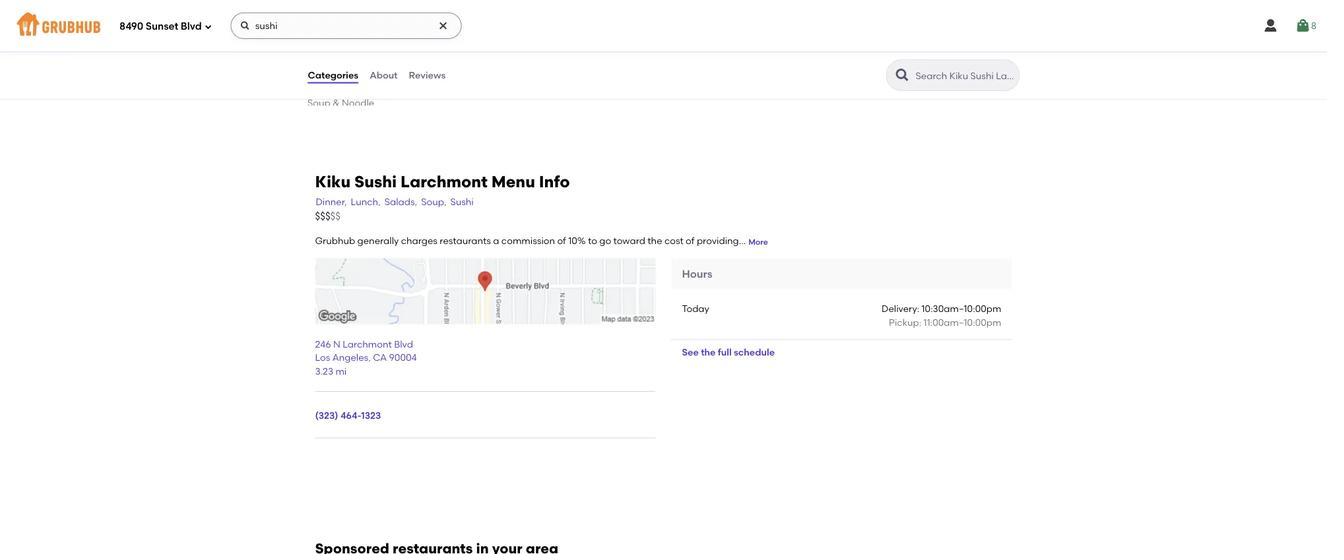 Task type: describe. For each thing, give the bounding box(es) containing it.
about button
[[369, 51, 398, 99]]

21 for velvety
[[512, 54, 521, 65]]

search icon image
[[895, 67, 911, 83]]

jammy blackberries, blueberries, black pepper, toasted vanilla. must be 21 to purchase. button
[[730, 13, 1015, 80]]

ca
[[373, 352, 387, 363]]

schedule
[[734, 346, 775, 358]]

lunch,
[[351, 196, 381, 208]]

...
[[739, 235, 746, 247]]

the inside button
[[701, 346, 716, 358]]

sauvignon
[[488, 22, 535, 33]]

menu
[[492, 172, 535, 191]]

larchmont for sushi
[[401, 172, 488, 191]]

delivery: 10:30am–10:00pm
[[882, 303, 1002, 315]]

a
[[493, 235, 499, 247]]

see the full schedule
[[682, 346, 775, 358]]

soup
[[307, 97, 330, 108]]

2 horizontal spatial of
[[686, 235, 695, 247]]

grubhub
[[315, 235, 355, 247]]

kiku
[[315, 172, 351, 191]]

about
[[370, 70, 398, 81]]

$$$
[[315, 211, 330, 222]]

blueberries,
[[834, 41, 887, 52]]

katsu
[[307, 70, 332, 81]]

10%
[[568, 235, 586, 247]]

kiku sushi larchmont menu info
[[315, 172, 570, 191]]

0 horizontal spatial of
[[557, 235, 566, 247]]

grubhub generally charges restaurants a commission of 10% to go toward the cost of providing ... more
[[315, 235, 768, 247]]

full
[[718, 346, 732, 358]]

&
[[332, 97, 339, 108]]

go
[[600, 235, 611, 247]]

curry
[[335, 70, 359, 81]]

3.23
[[315, 366, 333, 377]]

blvd inside main navigation navigation
[[181, 21, 202, 32]]

cherries,
[[464, 41, 502, 52]]

toasted
[[738, 54, 772, 65]]

0 horizontal spatial svg image
[[204, 23, 212, 31]]

more
[[749, 237, 768, 247]]

0 horizontal spatial sushi
[[354, 172, 397, 191]]

purchase. for textures
[[535, 54, 579, 65]]

246
[[315, 339, 331, 350]]

2 horizontal spatial svg image
[[694, 55, 710, 70]]

10:30am–10:00pm
[[922, 303, 1002, 315]]

must for cocoa.
[[475, 54, 496, 65]]

main navigation navigation
[[0, 0, 1327, 51]]

rich
[[442, 41, 461, 52]]

salads, button
[[384, 195, 418, 210]]

see the full schedule button
[[672, 340, 785, 364]]

8490
[[119, 21, 143, 32]]

svg image inside 8 'button'
[[1295, 18, 1311, 34]]

mi
[[336, 366, 347, 377]]

1 horizontal spatial sushi
[[450, 196, 474, 208]]

dinner,
[[316, 196, 347, 208]]

be for velvety
[[499, 54, 510, 65]]

katsu curry tab
[[307, 69, 400, 82]]

(323)
[[315, 410, 338, 421]]

soup & noodle tab
[[307, 96, 400, 110]]

8490 sunset blvd
[[119, 21, 202, 32]]

cost
[[665, 235, 684, 247]]

bowl tab
[[307, 42, 400, 55]]

info
[[539, 172, 570, 191]]

1323
[[361, 410, 381, 421]]

pickup: 11:00am–10:00pm
[[889, 317, 1002, 328]]

bento
[[307, 16, 334, 27]]

los
[[315, 352, 330, 363]]

more button
[[749, 236, 768, 248]]

vanilla.
[[774, 54, 806, 65]]

toward
[[613, 235, 645, 247]]

blvd inside 246 n larchmont blvd los angeles , ca 90004 3.23 mi
[[394, 339, 413, 350]]

$$$$$
[[315, 211, 341, 222]]

8 button
[[1295, 14, 1317, 38]]

sunset
[[146, 21, 178, 32]]



Task type: locate. For each thing, give the bounding box(es) containing it.
blackberries,
[[774, 41, 832, 52]]

Search for food, convenience, alcohol... search field
[[231, 13, 462, 39]]

of right textures
[[575, 41, 584, 52]]

sushi up lunch,
[[354, 172, 397, 191]]

lunch, button
[[350, 195, 381, 210]]

svg image
[[438, 20, 449, 31], [204, 23, 212, 31], [694, 55, 710, 70]]

to
[[523, 54, 532, 65], [856, 54, 865, 65], [588, 235, 597, 247]]

to inside rich cherries, velvety textures of boysenberry, cocoa. must be 21 to purchase.
[[523, 54, 532, 65]]

to for blueberries,
[[856, 54, 865, 65]]

21 for blueberries,
[[845, 54, 854, 65]]

providing
[[697, 235, 739, 247]]

,
[[368, 352, 371, 363]]

1 horizontal spatial purchase.
[[868, 54, 912, 65]]

jammy blackberries, blueberries, black pepper, toasted vanilla. must be 21 to purchase.
[[738, 41, 950, 65]]

katsu curry
[[307, 70, 359, 81]]

2 must from the left
[[808, 54, 829, 65]]

1 vertical spatial blvd
[[394, 339, 413, 350]]

0 horizontal spatial the
[[648, 235, 662, 247]]

21
[[512, 54, 521, 65], [845, 54, 854, 65]]

1 horizontal spatial blvd
[[394, 339, 413, 350]]

delivery:
[[882, 303, 920, 315]]

salads,
[[385, 196, 417, 208]]

black
[[889, 41, 914, 52]]

2 horizontal spatial to
[[856, 54, 865, 65]]

blvd
[[181, 21, 202, 32], [394, 339, 413, 350]]

to inside jammy blackberries, blueberries, black pepper, toasted vanilla. must be 21 to purchase.
[[856, 54, 865, 65]]

0 horizontal spatial be
[[499, 54, 510, 65]]

(323) 464-1323
[[315, 410, 381, 421]]

blvd right sunset
[[181, 21, 202, 32]]

larchmont up soup,
[[401, 172, 488, 191]]

0 horizontal spatial to
[[523, 54, 532, 65]]

soup,
[[421, 196, 446, 208]]

bento box
[[307, 16, 352, 27]]

0 horizontal spatial larchmont
[[343, 339, 392, 350]]

of inside rich cherries, velvety textures of boysenberry, cocoa. must be 21 to purchase.
[[575, 41, 584, 52]]

1 purchase. from the left
[[535, 54, 579, 65]]

1 horizontal spatial svg image
[[438, 20, 449, 31]]

0 horizontal spatial must
[[475, 54, 496, 65]]

dinner, button
[[315, 195, 348, 210]]

be
[[499, 54, 510, 65], [832, 54, 843, 65]]

categories button
[[307, 51, 359, 99]]

of right 'cost'
[[686, 235, 695, 247]]

cabernet
[[442, 22, 485, 33]]

bento box tab
[[307, 14, 400, 28]]

commission
[[502, 235, 555, 247]]

reviews
[[409, 70, 446, 81]]

categories
[[308, 70, 359, 81]]

0 horizontal spatial 21
[[512, 54, 521, 65]]

1 horizontal spatial the
[[701, 346, 716, 358]]

boysenberry,
[[586, 41, 644, 52]]

textures
[[537, 41, 573, 52]]

sushi
[[354, 172, 397, 191], [450, 196, 474, 208]]

restaurants
[[440, 235, 491, 247]]

see
[[682, 346, 699, 358]]

velvety
[[504, 41, 535, 52]]

purchase. inside rich cherries, velvety textures of boysenberry, cocoa. must be 21 to purchase.
[[535, 54, 579, 65]]

angeles
[[332, 352, 368, 363]]

must inside jammy blackberries, blueberries, black pepper, toasted vanilla. must be 21 to purchase.
[[808, 54, 829, 65]]

jammy
[[738, 41, 772, 52]]

the left full
[[701, 346, 716, 358]]

1 horizontal spatial 21
[[845, 54, 854, 65]]

cocoa.
[[442, 54, 473, 65]]

purchase.
[[535, 54, 579, 65], [868, 54, 912, 65]]

Search Kiku Sushi Larchmont search field
[[914, 69, 1015, 82]]

purchase. for black
[[868, 54, 912, 65]]

to down blueberries,
[[856, 54, 865, 65]]

1 horizontal spatial must
[[808, 54, 829, 65]]

n
[[333, 339, 340, 350]]

246 n larchmont blvd los angeles , ca 90004 3.23 mi
[[315, 339, 417, 377]]

cabernet sauvignon
[[442, 22, 535, 33]]

of left 10%
[[557, 235, 566, 247]]

box
[[336, 16, 352, 27]]

must for vanilla.
[[808, 54, 829, 65]]

464-
[[340, 410, 361, 421]]

21 inside rich cherries, velvety textures of boysenberry, cocoa. must be 21 to purchase.
[[512, 54, 521, 65]]

larchmont for n
[[343, 339, 392, 350]]

svg image left toasted
[[694, 55, 710, 70]]

pepper,
[[916, 41, 950, 52]]

bowl
[[307, 43, 328, 54]]

to down velvety
[[523, 54, 532, 65]]

1 horizontal spatial of
[[575, 41, 584, 52]]

must down "cherries,"
[[475, 54, 496, 65]]

to left "go"
[[588, 235, 597, 247]]

the left 'cost'
[[648, 235, 662, 247]]

purchase. inside jammy blackberries, blueberries, black pepper, toasted vanilla. must be 21 to purchase.
[[868, 54, 912, 65]]

1 horizontal spatial to
[[588, 235, 597, 247]]

hours
[[682, 267, 713, 280]]

blvd up 90004
[[394, 339, 413, 350]]

0 horizontal spatial blvd
[[181, 21, 202, 32]]

0 vertical spatial larchmont
[[401, 172, 488, 191]]

sushi right soup,
[[450, 196, 474, 208]]

21 down blueberries,
[[845, 54, 854, 65]]

noodle
[[342, 97, 374, 108]]

2 21 from the left
[[845, 54, 854, 65]]

today
[[682, 303, 709, 315]]

pickup:
[[889, 317, 922, 328]]

1 horizontal spatial larchmont
[[401, 172, 488, 191]]

must
[[475, 54, 496, 65], [808, 54, 829, 65]]

larchmont inside 246 n larchmont blvd los angeles , ca 90004 3.23 mi
[[343, 339, 392, 350]]

soup & noodle
[[307, 97, 374, 108]]

1 must from the left
[[475, 54, 496, 65]]

21 inside jammy blackberries, blueberries, black pepper, toasted vanilla. must be 21 to purchase.
[[845, 54, 854, 65]]

0 vertical spatial blvd
[[181, 21, 202, 32]]

0 horizontal spatial purchase.
[[535, 54, 579, 65]]

must down the "blackberries," at the top right of the page
[[808, 54, 829, 65]]

generally
[[357, 235, 399, 247]]

be inside jammy blackberries, blueberries, black pepper, toasted vanilla. must be 21 to purchase.
[[832, 54, 843, 65]]

be for blueberries,
[[832, 54, 843, 65]]

of
[[575, 41, 584, 52], [557, 235, 566, 247], [686, 235, 695, 247]]

purchase. down textures
[[535, 54, 579, 65]]

must inside rich cherries, velvety textures of boysenberry, cocoa. must be 21 to purchase.
[[475, 54, 496, 65]]

1 be from the left
[[499, 54, 510, 65]]

be inside rich cherries, velvety textures of boysenberry, cocoa. must be 21 to purchase.
[[499, 54, 510, 65]]

to for velvety
[[523, 54, 532, 65]]

reviews button
[[408, 51, 446, 99]]

(323) 464-1323 button
[[315, 409, 381, 422]]

larchmont
[[401, 172, 488, 191], [343, 339, 392, 350]]

purchase. down black
[[868, 54, 912, 65]]

be down velvety
[[499, 54, 510, 65]]

sushi button
[[450, 195, 474, 210]]

svg image up 'rich'
[[438, 20, 449, 31]]

0 vertical spatial sushi
[[354, 172, 397, 191]]

21 down velvety
[[512, 54, 521, 65]]

1 vertical spatial the
[[701, 346, 716, 358]]

90004
[[389, 352, 417, 363]]

1 vertical spatial sushi
[[450, 196, 474, 208]]

11:00am–10:00pm
[[924, 317, 1002, 328]]

8
[[1311, 20, 1317, 31]]

1 vertical spatial larchmont
[[343, 339, 392, 350]]

svg image
[[1263, 18, 1279, 34], [1295, 18, 1311, 34], [240, 20, 251, 31], [990, 55, 1006, 70]]

svg image right sunset
[[204, 23, 212, 31]]

2 purchase. from the left
[[868, 54, 912, 65]]

dinner, lunch, salads, soup, sushi
[[316, 196, 474, 208]]

be down blueberries,
[[832, 54, 843, 65]]

2 be from the left
[[832, 54, 843, 65]]

rich cherries, velvety textures of boysenberry, cocoa. must be 21 to purchase.
[[442, 41, 644, 65]]

larchmont up ,
[[343, 339, 392, 350]]

1 21 from the left
[[512, 54, 521, 65]]

charges
[[401, 235, 438, 247]]

0 vertical spatial the
[[648, 235, 662, 247]]

soup, button
[[421, 195, 447, 210]]

1 horizontal spatial be
[[832, 54, 843, 65]]



Task type: vqa. For each thing, say whether or not it's contained in the screenshot.
Good
no



